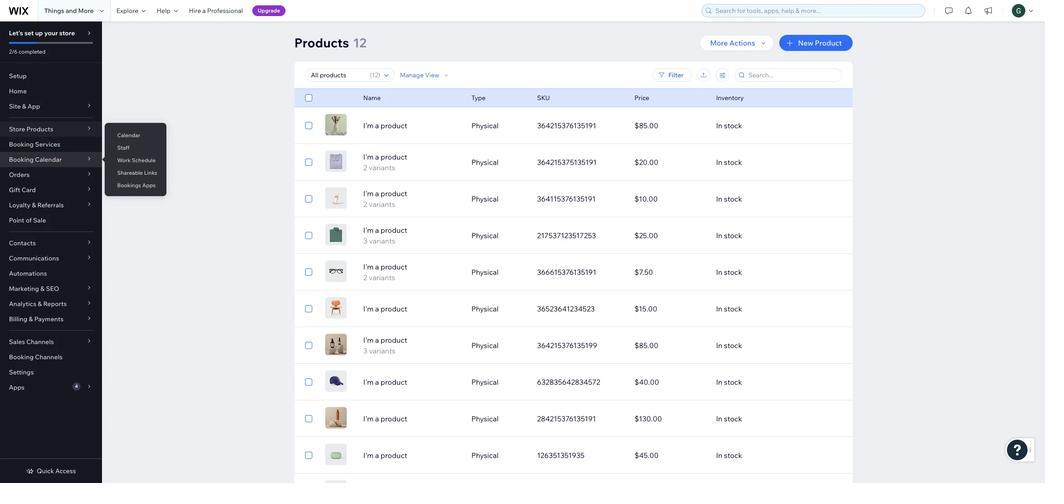 Task type: vqa. For each thing, say whether or not it's contained in the screenshot.


Task type: describe. For each thing, give the bounding box(es) containing it.
physical link for 284215376135191
[[466, 409, 532, 430]]

loyalty & referrals button
[[0, 198, 102, 213]]

booking channels link
[[0, 350, 102, 365]]

12 for products 12
[[353, 35, 367, 51]]

products 12
[[294, 35, 367, 51]]

marketing & seo button
[[0, 281, 102, 297]]

284215376135191 link
[[532, 409, 629, 430]]

$40.00
[[635, 378, 659, 387]]

3 for 217537123517253
[[363, 237, 368, 246]]

explore
[[116, 7, 138, 15]]

2 for 364115376135191
[[363, 200, 367, 209]]

work
[[117, 157, 131, 164]]

gift card
[[9, 186, 36, 194]]

help button
[[151, 0, 184, 21]]

calendar inside booking calendar dropdown button
[[35, 156, 62, 164]]

store products button
[[0, 122, 102, 137]]

marketing & seo
[[9, 285, 59, 293]]

communications
[[9, 255, 59, 263]]

in for 36523641234523
[[716, 305, 723, 314]]

in stock for 36523641234523
[[716, 305, 742, 314]]

364115376135191
[[537, 195, 596, 204]]

analytics & reports button
[[0, 297, 102, 312]]

apps inside sidebar element
[[9, 384, 25, 392]]

1 i'm from the top
[[363, 121, 374, 130]]

stock for 364215376135199
[[724, 341, 742, 350]]

orders button
[[0, 167, 102, 183]]

in for 364115376135191
[[716, 195, 723, 204]]

$85.00 for 364215376135191
[[635, 121, 659, 130]]

professional
[[207, 7, 243, 15]]

$85.00 link for 364215376135191
[[629, 115, 711, 136]]

6 i'm from the top
[[363, 305, 374, 314]]

physical for 284215376135191
[[471, 415, 499, 424]]

quick access
[[37, 468, 76, 476]]

Unsaved view field
[[308, 69, 367, 81]]

$85.00 for 364215376135199
[[635, 341, 659, 350]]

hire a professional
[[189, 7, 243, 15]]

variants for 366615376135191
[[369, 273, 395, 282]]

actions
[[730, 38, 755, 47]]

communications button
[[0, 251, 102, 266]]

in stock link for 36523641234523
[[711, 298, 808, 320]]

364215376135199 link
[[532, 335, 629, 357]]

36523641234523
[[537, 305, 595, 314]]

site & app
[[9, 102, 40, 111]]

5 product from the top
[[381, 263, 407, 272]]

variants for 364215376135199
[[369, 347, 396, 356]]

loyalty
[[9, 201, 30, 209]]

bookings
[[117, 182, 141, 189]]

new product
[[798, 38, 842, 47]]

shareable
[[117, 170, 143, 176]]

2 product from the top
[[381, 153, 407, 162]]

billing & payments button
[[0, 312, 102, 327]]

$130.00
[[635, 415, 662, 424]]

site
[[9, 102, 21, 111]]

physical for 632835642834572
[[471, 378, 499, 387]]

i'm a product 2 variants for 366615376135191
[[363, 263, 407, 282]]

i'm a product link for 632835642834572
[[358, 377, 466, 388]]

& for billing
[[29, 315, 33, 324]]

in for 364215375135191
[[716, 158, 723, 167]]

hire a professional link
[[184, 0, 248, 21]]

more actions button
[[700, 35, 774, 51]]

contacts
[[9, 239, 36, 247]]

billing
[[9, 315, 27, 324]]

stock for 217537123517253
[[724, 231, 742, 240]]

8 product from the top
[[381, 378, 407, 387]]

card
[[22, 186, 36, 194]]

in stock link for 364215375135191
[[711, 152, 808, 173]]

calendar link
[[105, 128, 166, 143]]

2 i'm from the top
[[363, 153, 374, 162]]

completed
[[19, 48, 46, 55]]

name
[[363, 94, 381, 102]]

12 for ( 12 )
[[372, 71, 378, 79]]

i'm a product for 284215376135191
[[363, 415, 407, 424]]

schedule
[[132, 157, 156, 164]]

staff link
[[105, 140, 166, 156]]

marketing
[[9, 285, 39, 293]]

in stock link for 284215376135191
[[711, 409, 808, 430]]

& for analytics
[[38, 300, 42, 308]]

Search... field
[[746, 69, 839, 81]]

i'm a product for 126351351935
[[363, 451, 407, 460]]

physical for 364215376135199
[[471, 341, 499, 350]]

in stock for 126351351935
[[716, 451, 742, 460]]

physical link for 364215376135199
[[466, 335, 532, 357]]

type
[[471, 94, 486, 102]]

gift
[[9, 186, 20, 194]]

booking services
[[9, 140, 60, 149]]

channels for booking channels
[[35, 353, 63, 362]]

284215376135191
[[537, 415, 596, 424]]

store
[[9, 125, 25, 133]]

settings
[[9, 369, 34, 377]]

$10.00 link
[[629, 188, 711, 210]]

contacts button
[[0, 236, 102, 251]]

i'm a product for 364215376135191
[[363, 121, 407, 130]]

stock for 284215376135191
[[724, 415, 742, 424]]

i'm a product link for 126351351935
[[358, 451, 466, 461]]

set
[[24, 29, 34, 37]]

store
[[59, 29, 75, 37]]

217537123517253 link
[[532, 225, 629, 247]]

in stock link for 366615376135191
[[711, 262, 808, 283]]

setup
[[9, 72, 27, 80]]

$40.00 link
[[629, 372, 711, 393]]

analytics
[[9, 300, 36, 308]]

in for 217537123517253
[[716, 231, 723, 240]]

quick access button
[[26, 468, 76, 476]]

1 product from the top
[[381, 121, 407, 130]]

store products
[[9, 125, 53, 133]]

4
[[75, 384, 78, 390]]

billing & payments
[[9, 315, 64, 324]]

stock for 364115376135191
[[724, 195, 742, 204]]

physical for 36523641234523
[[471, 305, 499, 314]]

$20.00 link
[[629, 152, 711, 173]]

physical link for 632835642834572
[[466, 372, 532, 393]]

inventory
[[716, 94, 744, 102]]

sidebar element
[[0, 21, 102, 484]]

Search for tools, apps, help & more... field
[[713, 4, 922, 17]]

$25.00
[[635, 231, 658, 240]]

physical link for 126351351935
[[466, 445, 532, 467]]

in stock for 284215376135191
[[716, 415, 742, 424]]

product
[[815, 38, 842, 47]]

channels for sales channels
[[26, 338, 54, 346]]

126351351935
[[537, 451, 585, 460]]

& for loyalty
[[32, 201, 36, 209]]

9 i'm from the top
[[363, 415, 374, 424]]

2/6
[[9, 48, 17, 55]]

orders
[[9, 171, 30, 179]]

364215376135191 link
[[532, 115, 629, 136]]

home
[[9, 87, 27, 95]]

point of sale
[[9, 217, 46, 225]]

$7.50
[[635, 268, 653, 277]]

booking services link
[[0, 137, 102, 152]]

8 i'm from the top
[[363, 378, 374, 387]]

3 product from the top
[[381, 189, 407, 198]]

gift card button
[[0, 183, 102, 198]]

in stock for 217537123517253
[[716, 231, 742, 240]]

links
[[144, 170, 157, 176]]

stock for 364215375135191
[[724, 158, 742, 167]]

$45.00 link
[[629, 445, 711, 467]]



Task type: locate. For each thing, give the bounding box(es) containing it.
work schedule
[[117, 157, 156, 164]]

stock for 364215376135191
[[724, 121, 742, 130]]

3 i'm from the top
[[363, 189, 374, 198]]

10 stock from the top
[[724, 451, 742, 460]]

2 2 from the top
[[363, 200, 367, 209]]

& inside popup button
[[40, 285, 45, 293]]

manage
[[400, 71, 424, 79]]

5 i'm from the top
[[363, 263, 374, 272]]

8 in stock from the top
[[716, 378, 742, 387]]

7 stock from the top
[[724, 341, 742, 350]]

1 i'm a product 2 variants from the top
[[363, 153, 407, 172]]

0 vertical spatial 2
[[363, 163, 367, 172]]

in stock link for 364215376135199
[[711, 335, 808, 357]]

1 $85.00 link from the top
[[629, 115, 711, 136]]

0 vertical spatial 12
[[353, 35, 367, 51]]

i'm a product 3 variants
[[363, 226, 407, 246], [363, 336, 407, 356]]

2 3 from the top
[[363, 347, 368, 356]]

in stock for 632835642834572
[[716, 378, 742, 387]]

6 stock from the top
[[724, 305, 742, 314]]

1 vertical spatial calendar
[[35, 156, 62, 164]]

4 in stock link from the top
[[711, 225, 808, 247]]

booking inside booking channels link
[[9, 353, 34, 362]]

2/6 completed
[[9, 48, 46, 55]]

4 physical link from the top
[[466, 225, 532, 247]]

apps
[[142, 182, 156, 189], [9, 384, 25, 392]]

product
[[381, 121, 407, 130], [381, 153, 407, 162], [381, 189, 407, 198], [381, 226, 407, 235], [381, 263, 407, 272], [381, 305, 407, 314], [381, 336, 407, 345], [381, 378, 407, 387], [381, 415, 407, 424], [381, 451, 407, 460]]

more left actions
[[710, 38, 728, 47]]

physical for 364215376135191
[[471, 121, 499, 130]]

things
[[44, 7, 64, 15]]

& for site
[[22, 102, 26, 111]]

1 vertical spatial 12
[[372, 71, 378, 79]]

1 vertical spatial more
[[710, 38, 728, 47]]

booking for booking calendar
[[9, 156, 34, 164]]

3 variants from the top
[[369, 237, 396, 246]]

$10.00
[[635, 195, 658, 204]]

things and more
[[44, 7, 94, 15]]

1 horizontal spatial more
[[710, 38, 728, 47]]

126351351935 link
[[532, 445, 629, 467]]

$45.00
[[635, 451, 659, 460]]

more right and
[[78, 7, 94, 15]]

variants for 217537123517253
[[369, 237, 396, 246]]

$15.00
[[635, 305, 657, 314]]

physical link for 364215376135191
[[466, 115, 532, 136]]

9 in stock link from the top
[[711, 409, 808, 430]]

in stock for 364215375135191
[[716, 158, 742, 167]]

i'm a product for 36523641234523
[[363, 305, 407, 314]]

0 vertical spatial products
[[294, 35, 349, 51]]

1 vertical spatial $85.00
[[635, 341, 659, 350]]

channels up booking channels
[[26, 338, 54, 346]]

4 in from the top
[[716, 231, 723, 240]]

8 stock from the top
[[724, 378, 742, 387]]

2 $85.00 link from the top
[[629, 335, 711, 357]]

7 in stock from the top
[[716, 341, 742, 350]]

1 vertical spatial i'm a product 2 variants
[[363, 189, 407, 209]]

10 i'm from the top
[[363, 451, 374, 460]]

3 i'm a product 2 variants from the top
[[363, 263, 407, 282]]

in for 632835642834572
[[716, 378, 723, 387]]

2 vertical spatial booking
[[9, 353, 34, 362]]

in
[[716, 121, 723, 130], [716, 158, 723, 167], [716, 195, 723, 204], [716, 231, 723, 240], [716, 268, 723, 277], [716, 305, 723, 314], [716, 341, 723, 350], [716, 378, 723, 387], [716, 415, 723, 424], [716, 451, 723, 460]]

7 in stock link from the top
[[711, 335, 808, 357]]

physical for 366615376135191
[[471, 268, 499, 277]]

364215375135191 link
[[532, 152, 629, 173]]

8 in from the top
[[716, 378, 723, 387]]

view
[[425, 71, 439, 79]]

12 up name
[[372, 71, 378, 79]]

app
[[28, 102, 40, 111]]

products inside 'dropdown button'
[[26, 125, 53, 133]]

in stock for 364215376135199
[[716, 341, 742, 350]]

i'm a product 2 variants for 364115376135191
[[363, 189, 407, 209]]

in stock link
[[711, 115, 808, 136], [711, 152, 808, 173], [711, 188, 808, 210], [711, 225, 808, 247], [711, 262, 808, 283], [711, 298, 808, 320], [711, 335, 808, 357], [711, 372, 808, 393], [711, 409, 808, 430], [711, 445, 808, 467]]

$20.00
[[635, 158, 659, 167]]

1 vertical spatial apps
[[9, 384, 25, 392]]

4 i'm a product from the top
[[363, 415, 407, 424]]

sales channels
[[9, 338, 54, 346]]

and
[[66, 7, 77, 15]]

in stock for 364215376135191
[[716, 121, 742, 130]]

i'm a product for 632835642834572
[[363, 378, 407, 387]]

of
[[26, 217, 32, 225]]

referrals
[[37, 201, 64, 209]]

booking for booking channels
[[9, 353, 34, 362]]

1 horizontal spatial products
[[294, 35, 349, 51]]

bookings apps link
[[105, 178, 166, 193]]

2 vertical spatial 2
[[363, 273, 367, 282]]

in stock link for 364115376135191
[[711, 188, 808, 210]]

physical for 217537123517253
[[471, 231, 499, 240]]

0 vertical spatial apps
[[142, 182, 156, 189]]

stock for 632835642834572
[[724, 378, 742, 387]]

)
[[378, 71, 380, 79]]

physical
[[471, 121, 499, 130], [471, 158, 499, 167], [471, 195, 499, 204], [471, 231, 499, 240], [471, 268, 499, 277], [471, 305, 499, 314], [471, 341, 499, 350], [471, 378, 499, 387], [471, 415, 499, 424], [471, 451, 499, 460]]

$130.00 link
[[629, 409, 711, 430]]

9 stock from the top
[[724, 415, 742, 424]]

1 booking from the top
[[9, 140, 34, 149]]

1 2 from the top
[[363, 163, 367, 172]]

in stock for 364115376135191
[[716, 195, 742, 204]]

setup link
[[0, 68, 102, 84]]

settings link
[[0, 365, 102, 380]]

booking up orders
[[9, 156, 34, 164]]

in stock link for 364215376135191
[[711, 115, 808, 136]]

products up the booking services
[[26, 125, 53, 133]]

& right site
[[22, 102, 26, 111]]

1 vertical spatial 3
[[363, 347, 368, 356]]

$85.00 down 'price'
[[635, 121, 659, 130]]

7 i'm from the top
[[363, 336, 374, 345]]

products up unsaved view field
[[294, 35, 349, 51]]

in stock link for 632835642834572
[[711, 372, 808, 393]]

1 horizontal spatial 12
[[372, 71, 378, 79]]

6 in stock link from the top
[[711, 298, 808, 320]]

3 2 from the top
[[363, 273, 367, 282]]

2 for 364215375135191
[[363, 163, 367, 172]]

2 in from the top
[[716, 158, 723, 167]]

(
[[370, 71, 372, 79]]

6 in from the top
[[716, 305, 723, 314]]

4 stock from the top
[[724, 231, 742, 240]]

1 vertical spatial products
[[26, 125, 53, 133]]

stock for 126351351935
[[724, 451, 742, 460]]

automations
[[9, 270, 47, 278]]

366615376135191 link
[[532, 262, 629, 283]]

8 physical link from the top
[[466, 372, 532, 393]]

in for 364215376135199
[[716, 341, 723, 350]]

1 stock from the top
[[724, 121, 742, 130]]

7 physical link from the top
[[466, 335, 532, 357]]

1 vertical spatial 2
[[363, 200, 367, 209]]

1 i'm a product link from the top
[[358, 120, 466, 131]]

None checkbox
[[305, 93, 312, 103], [305, 194, 312, 204], [305, 267, 312, 278], [305, 304, 312, 315], [305, 414, 312, 425], [305, 451, 312, 461], [305, 93, 312, 103], [305, 194, 312, 204], [305, 267, 312, 278], [305, 304, 312, 315], [305, 414, 312, 425], [305, 451, 312, 461]]

manage view
[[400, 71, 439, 79]]

0 vertical spatial i'm a product 2 variants
[[363, 153, 407, 172]]

new
[[798, 38, 813, 47]]

2 i'm a product 3 variants from the top
[[363, 336, 407, 356]]

channels down "sales channels" popup button
[[35, 353, 63, 362]]

12
[[353, 35, 367, 51], [372, 71, 378, 79]]

364115376135191 link
[[532, 188, 629, 210]]

calendar down services
[[35, 156, 62, 164]]

physical link for 217537123517253
[[466, 225, 532, 247]]

364215376135199
[[537, 341, 597, 350]]

site & app button
[[0, 99, 102, 114]]

stock for 366615376135191
[[724, 268, 742, 277]]

bookings apps
[[117, 182, 156, 189]]

booking inside booking services link
[[9, 140, 34, 149]]

3 physical link from the top
[[466, 188, 532, 210]]

10 physical link from the top
[[466, 445, 532, 467]]

1 $85.00 from the top
[[635, 121, 659, 130]]

1 i'm a product 3 variants from the top
[[363, 226, 407, 246]]

3 i'm a product link from the top
[[358, 377, 466, 388]]

5 in stock from the top
[[716, 268, 742, 277]]

$85.00 link up $20.00 link
[[629, 115, 711, 136]]

work schedule link
[[105, 153, 166, 168]]

$85.00 up $40.00
[[635, 341, 659, 350]]

2 i'm a product 2 variants from the top
[[363, 189, 407, 209]]

2 physical link from the top
[[466, 152, 532, 173]]

new product button
[[779, 35, 853, 51]]

0 vertical spatial $85.00 link
[[629, 115, 711, 136]]

manage view button
[[400, 71, 450, 79]]

0 horizontal spatial products
[[26, 125, 53, 133]]

booking for booking services
[[9, 140, 34, 149]]

2 for 366615376135191
[[363, 273, 367, 282]]

0 horizontal spatial 12
[[353, 35, 367, 51]]

12 up unsaved view field
[[353, 35, 367, 51]]

& for marketing
[[40, 285, 45, 293]]

i'm a product 3 variants for 217537123517253
[[363, 226, 407, 246]]

in stock link for 126351351935
[[711, 445, 808, 467]]

1 vertical spatial i'm a product 3 variants
[[363, 336, 407, 356]]

8 in stock link from the top
[[711, 372, 808, 393]]

2 booking from the top
[[9, 156, 34, 164]]

0 vertical spatial channels
[[26, 338, 54, 346]]

more actions
[[710, 38, 755, 47]]

3 for 364215376135199
[[363, 347, 368, 356]]

2 in stock link from the top
[[711, 152, 808, 173]]

2 i'm a product link from the top
[[358, 304, 466, 315]]

booking channels
[[9, 353, 63, 362]]

in stock
[[716, 121, 742, 130], [716, 158, 742, 167], [716, 195, 742, 204], [716, 231, 742, 240], [716, 268, 742, 277], [716, 305, 742, 314], [716, 341, 742, 350], [716, 378, 742, 387], [716, 415, 742, 424], [716, 451, 742, 460]]

2 variants from the top
[[369, 200, 395, 209]]

physical link for 364115376135191
[[466, 188, 532, 210]]

help
[[157, 7, 171, 15]]

$85.00 link down $15.00 link
[[629, 335, 711, 357]]

7 product from the top
[[381, 336, 407, 345]]

3 physical from the top
[[471, 195, 499, 204]]

staff
[[117, 145, 130, 151]]

632835642834572
[[537, 378, 600, 387]]

0 vertical spatial calendar
[[117, 132, 140, 139]]

i'm a product 2 variants
[[363, 153, 407, 172], [363, 189, 407, 209], [363, 263, 407, 282]]

more inside popup button
[[710, 38, 728, 47]]

1 horizontal spatial calendar
[[117, 132, 140, 139]]

sales
[[9, 338, 25, 346]]

5 stock from the top
[[724, 268, 742, 277]]

2 physical from the top
[[471, 158, 499, 167]]

4 i'm a product link from the top
[[358, 414, 466, 425]]

1 physical from the top
[[471, 121, 499, 130]]

calendar inside calendar 'link'
[[117, 132, 140, 139]]

in for 284215376135191
[[716, 415, 723, 424]]

9 product from the top
[[381, 415, 407, 424]]

None checkbox
[[305, 120, 312, 131], [305, 157, 312, 168], [305, 230, 312, 241], [305, 341, 312, 351], [305, 377, 312, 388], [305, 120, 312, 131], [305, 157, 312, 168], [305, 230, 312, 241], [305, 341, 312, 351], [305, 377, 312, 388]]

$25.00 link
[[629, 225, 711, 247]]

3 in stock link from the top
[[711, 188, 808, 210]]

& inside dropdown button
[[38, 300, 42, 308]]

3
[[363, 237, 368, 246], [363, 347, 368, 356]]

6 in stock from the top
[[716, 305, 742, 314]]

0 horizontal spatial apps
[[9, 384, 25, 392]]

4 product from the top
[[381, 226, 407, 235]]

in for 364215376135191
[[716, 121, 723, 130]]

1 in stock from the top
[[716, 121, 742, 130]]

5 variants from the top
[[369, 347, 396, 356]]

6 product from the top
[[381, 305, 407, 314]]

booking down store
[[9, 140, 34, 149]]

10 in stock link from the top
[[711, 445, 808, 467]]

9 physical link from the top
[[466, 409, 532, 430]]

10 product from the top
[[381, 451, 407, 460]]

4 variants from the top
[[369, 273, 395, 282]]

apps down links
[[142, 182, 156, 189]]

1 i'm a product from the top
[[363, 121, 407, 130]]

in stock link for 217537123517253
[[711, 225, 808, 247]]

8 physical from the top
[[471, 378, 499, 387]]

calendar up 'staff'
[[117, 132, 140, 139]]

1 in from the top
[[716, 121, 723, 130]]

2 vertical spatial i'm a product 2 variants
[[363, 263, 407, 282]]

in for 126351351935
[[716, 451, 723, 460]]

physical link for 366615376135191
[[466, 262, 532, 283]]

i'm a product link for 284215376135191
[[358, 414, 466, 425]]

physical for 126351351935
[[471, 451, 499, 460]]

4 in stock from the top
[[716, 231, 742, 240]]

0 vertical spatial more
[[78, 7, 94, 15]]

5 physical from the top
[[471, 268, 499, 277]]

1 horizontal spatial apps
[[142, 182, 156, 189]]

variants for 364215375135191
[[369, 163, 395, 172]]

& right loyalty
[[32, 201, 36, 209]]

6 physical link from the top
[[466, 298, 532, 320]]

sale
[[33, 217, 46, 225]]

shareable links
[[117, 170, 157, 176]]

hire
[[189, 7, 201, 15]]

stock for 36523641234523
[[724, 305, 742, 314]]

$85.00 link for 364215376135199
[[629, 335, 711, 357]]

sku
[[537, 94, 550, 102]]

0 horizontal spatial more
[[78, 7, 94, 15]]

i'm a product link for 364215376135191
[[358, 120, 466, 131]]

3 stock from the top
[[724, 195, 742, 204]]

your
[[44, 29, 58, 37]]

stock
[[724, 121, 742, 130], [724, 158, 742, 167], [724, 195, 742, 204], [724, 231, 742, 240], [724, 268, 742, 277], [724, 305, 742, 314], [724, 341, 742, 350], [724, 378, 742, 387], [724, 415, 742, 424], [724, 451, 742, 460]]

channels inside popup button
[[26, 338, 54, 346]]

i'm a product 2 variants for 364215375135191
[[363, 153, 407, 172]]

physical link for 364215375135191
[[466, 152, 532, 173]]

booking calendar button
[[0, 152, 102, 167]]

3 in stock from the top
[[716, 195, 742, 204]]

booking inside booking calendar dropdown button
[[9, 156, 34, 164]]

booking up settings on the left of the page
[[9, 353, 34, 362]]

9 in from the top
[[716, 415, 723, 424]]

0 vertical spatial $85.00
[[635, 121, 659, 130]]

loyalty & referrals
[[9, 201, 64, 209]]

1 in stock link from the top
[[711, 115, 808, 136]]

6 physical from the top
[[471, 305, 499, 314]]

a inside hire a professional link
[[202, 7, 206, 15]]

variants for 364115376135191
[[369, 200, 395, 209]]

i'm a product link
[[358, 120, 466, 131], [358, 304, 466, 315], [358, 377, 466, 388], [358, 414, 466, 425], [358, 451, 466, 461]]

217537123517253
[[537, 231, 596, 240]]

physical for 364215375135191
[[471, 158, 499, 167]]

in stock for 366615376135191
[[716, 268, 742, 277]]

let's
[[9, 29, 23, 37]]

physical link for 36523641234523
[[466, 298, 532, 320]]

physical for 364115376135191
[[471, 195, 499, 204]]

calendar
[[117, 132, 140, 139], [35, 156, 62, 164]]

0 vertical spatial i'm a product 3 variants
[[363, 226, 407, 246]]

5 physical link from the top
[[466, 262, 532, 283]]

0 vertical spatial 3
[[363, 237, 368, 246]]

in for 366615376135191
[[716, 268, 723, 277]]

7 in from the top
[[716, 341, 723, 350]]

5 i'm a product from the top
[[363, 451, 407, 460]]

3 in from the top
[[716, 195, 723, 204]]

& left seo
[[40, 285, 45, 293]]

632835642834572 link
[[532, 372, 629, 393]]

10 in from the top
[[716, 451, 723, 460]]

0 vertical spatial booking
[[9, 140, 34, 149]]

2 stock from the top
[[724, 158, 742, 167]]

& left reports
[[38, 300, 42, 308]]

( 12 )
[[370, 71, 380, 79]]

& right billing
[[29, 315, 33, 324]]

1 vertical spatial booking
[[9, 156, 34, 164]]

apps down settings on the left of the page
[[9, 384, 25, 392]]

$15.00 link
[[629, 298, 711, 320]]

1 3 from the top
[[363, 237, 368, 246]]

5 in stock link from the top
[[711, 262, 808, 283]]

more
[[78, 7, 94, 15], [710, 38, 728, 47]]

5 in from the top
[[716, 268, 723, 277]]

2 $85.00 from the top
[[635, 341, 659, 350]]

i'm a product link for 36523641234523
[[358, 304, 466, 315]]

0 horizontal spatial calendar
[[35, 156, 62, 164]]

$85.00 link
[[629, 115, 711, 136], [629, 335, 711, 357]]

i'm a product 3 variants for 364215376135199
[[363, 336, 407, 356]]

1 vertical spatial channels
[[35, 353, 63, 362]]

automations link
[[0, 266, 102, 281]]

home link
[[0, 84, 102, 99]]

2
[[363, 163, 367, 172], [363, 200, 367, 209], [363, 273, 367, 282]]

5 i'm a product link from the top
[[358, 451, 466, 461]]

4 i'm from the top
[[363, 226, 374, 235]]

1 vertical spatial $85.00 link
[[629, 335, 711, 357]]

shareable links link
[[105, 166, 166, 181]]

10 in stock from the top
[[716, 451, 742, 460]]



